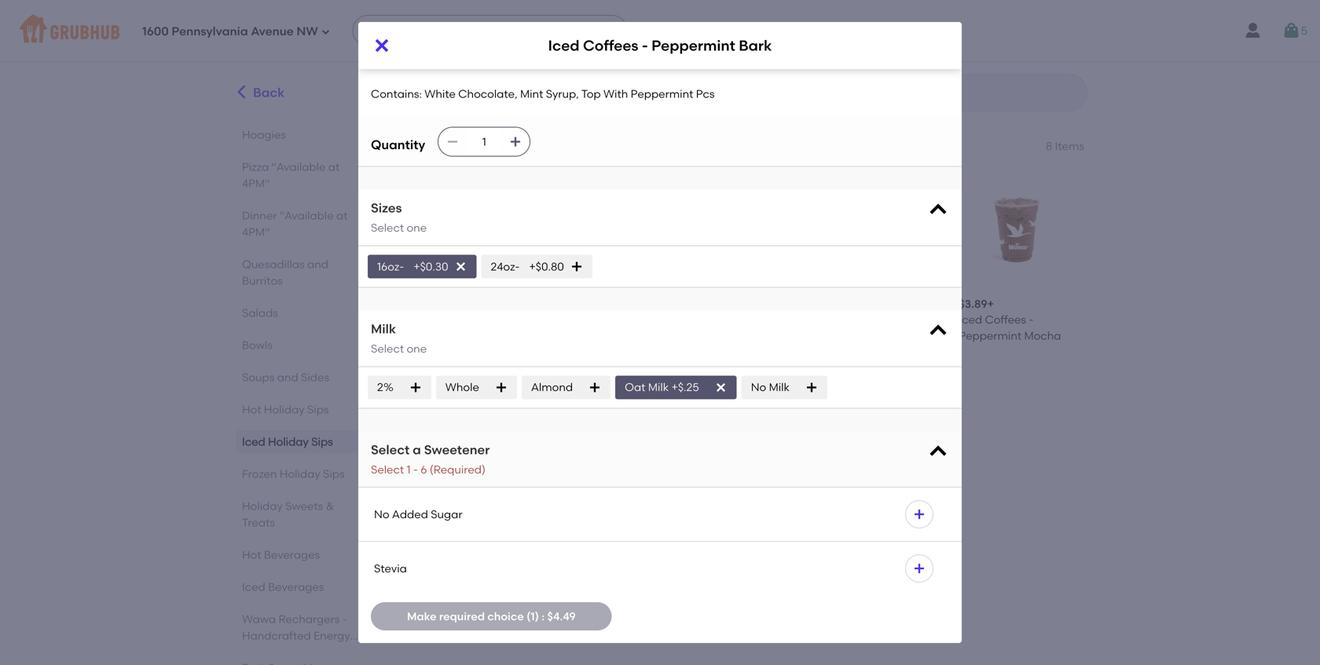 Task type: vqa. For each thing, say whether or not it's contained in the screenshot.
the top Hot
yes



Task type: locate. For each thing, give the bounding box(es) containing it.
1 horizontal spatial milk
[[648, 381, 669, 394]]

at left sizes
[[336, 209, 348, 222]]

1 horizontal spatial drinks
[[689, 552, 722, 566]]

no for no added sugar
[[374, 508, 389, 521]]

iced down "$3.89"
[[959, 313, 983, 327]]

1 vertical spatial and
[[277, 371, 298, 384]]

one inside "sizes select one"
[[407, 221, 427, 235]]

0 vertical spatial at
[[328, 160, 340, 174]]

recharger energy drinks - winter blues (blue raspberry, vanilla) button
[[683, 388, 812, 598]]

3 select from the top
[[371, 442, 410, 458]]

frozen holiday sips tab
[[242, 466, 364, 483]]

coffees inside $4.49 + iced coffees - frosted sugar cookie
[[850, 313, 892, 327]]

pizza "available at 4pm" tab
[[242, 159, 364, 192]]

hot
[[242, 403, 261, 417], [242, 549, 261, 562]]

coffees
[[583, 37, 639, 54], [850, 313, 892, 327], [985, 313, 1026, 327]]

0 vertical spatial "available
[[272, 160, 326, 174]]

sips up &
[[323, 468, 345, 481]]

2 select from the top
[[371, 342, 404, 356]]

0 vertical spatial mocha
[[1024, 329, 1061, 343]]

1 vertical spatial drinks
[[242, 646, 275, 659]]

4pm" down pizza
[[242, 177, 270, 190]]

- inside wawa rechargers - handcrafted energy drinks (contains caffeine)
[[342, 613, 347, 626]]

1
[[407, 463, 411, 477]]

beverages inside tab
[[268, 581, 324, 594]]

2 horizontal spatial milk
[[769, 381, 790, 394]]

iced up wawa
[[242, 581, 265, 594]]

at for dinner "available at 4pm"
[[336, 209, 348, 222]]

nw
[[297, 24, 318, 39]]

+ for $4.49 + iced coffees - frosted sugar cookie
[[853, 298, 859, 311]]

1 vertical spatial $5.49
[[420, 521, 448, 534]]

2 hot from the top
[[242, 549, 261, 562]]

sides
[[301, 371, 329, 384]]

6
[[421, 463, 427, 477]]

coffees up frosted
[[850, 313, 892, 327]]

sugar right added
[[431, 508, 463, 521]]

hot down treats
[[242, 549, 261, 562]]

iced lattes - frosted sugar cookie image
[[420, 171, 536, 287]]

svg image
[[1282, 21, 1301, 40], [373, 36, 391, 55], [455, 261, 467, 273], [571, 261, 583, 273], [927, 320, 949, 342], [409, 381, 422, 394], [589, 381, 601, 394], [715, 381, 728, 394], [913, 509, 926, 521]]

drinks up caffeine)
[[242, 646, 275, 659]]

- inside cold brews - peppermint mocha
[[617, 536, 622, 550]]

0 vertical spatial beverages
[[264, 549, 320, 562]]

recharger energy drinks - winter blues (blue raspberry, vanilla)
[[689, 536, 798, 598]]

caret left icon image
[[233, 84, 250, 100]]

peppermint
[[652, 37, 735, 54], [631, 87, 694, 101], [959, 329, 1022, 343], [420, 552, 482, 566], [555, 552, 617, 566]]

holiday
[[460, 134, 525, 154], [264, 403, 305, 417], [268, 435, 309, 449], [280, 468, 320, 481], [242, 500, 283, 513]]

0 horizontal spatial brews
[[448, 536, 479, 550]]

"available down hoagies tab
[[272, 160, 326, 174]]

holiday inside holiday sweets & treats
[[242, 500, 283, 513]]

0 vertical spatial drinks
[[689, 552, 722, 566]]

one down $6.09
[[407, 342, 427, 356]]

coffees up "with"
[[583, 37, 639, 54]]

coffees down "$3.89"
[[985, 313, 1026, 327]]

mocha inside $3.89 + iced coffees - peppermint mocha
[[1024, 329, 1061, 343]]

$5.49
[[555, 298, 583, 311], [420, 521, 448, 534]]

:
[[542, 610, 545, 624]]

0 vertical spatial sugar
[[867, 329, 898, 343]]

0 horizontal spatial energy
[[314, 630, 350, 643]]

1 vertical spatial mocha
[[620, 552, 657, 566]]

2 4pm" from the top
[[242, 226, 270, 239]]

one
[[407, 221, 427, 235], [407, 342, 427, 356]]

one for milk
[[407, 342, 427, 356]]

iced left input item quantity number field
[[420, 134, 456, 154]]

iced up frosted
[[824, 313, 848, 327]]

svg image inside 5 button
[[1282, 21, 1301, 40]]

0 vertical spatial bark
[[739, 37, 772, 54]]

+ for $3.89 + iced coffees - peppermint mocha
[[988, 298, 994, 311]]

hot down soups
[[242, 403, 261, 417]]

sips for iced holiday sips tab
[[311, 435, 333, 449]]

1 vertical spatial sugar
[[431, 508, 463, 521]]

hot inside tab
[[242, 549, 261, 562]]

$5.49 down 6
[[420, 521, 448, 534]]

iced
[[548, 37, 580, 54], [420, 134, 456, 154], [824, 313, 848, 327], [959, 313, 983, 327], [242, 435, 265, 449], [242, 581, 265, 594]]

select inside "sizes select one"
[[371, 221, 404, 235]]

mint
[[520, 87, 543, 101]]

cold brews - peppermint mocha image
[[555, 394, 671, 510]]

0 horizontal spatial and
[[277, 371, 298, 384]]

hot inside tab
[[242, 403, 261, 417]]

2 one from the top
[[407, 342, 427, 356]]

at for pizza "available at 4pm"
[[328, 160, 340, 174]]

+ for $6.09 +
[[448, 298, 455, 311]]

1 one from the top
[[407, 221, 427, 235]]

iced holiday sips inside tab
[[242, 435, 333, 449]]

0 horizontal spatial no
[[374, 508, 389, 521]]

cold brews - peppermint bark image
[[420, 394, 536, 510]]

+$.25
[[672, 381, 699, 394]]

no
[[751, 381, 766, 394], [374, 508, 389, 521]]

1 vertical spatial "available
[[280, 209, 334, 222]]

select
[[371, 221, 404, 235], [371, 342, 404, 356], [371, 442, 410, 458], [371, 463, 404, 477]]

beverages for hot beverages
[[264, 549, 320, 562]]

beverages down hot beverages tab
[[268, 581, 324, 594]]

holiday for hot holiday sips tab
[[264, 403, 305, 417]]

pcs
[[696, 87, 715, 101]]

$3.89
[[959, 298, 988, 311]]

1 horizontal spatial coffees
[[850, 313, 892, 327]]

8
[[1046, 140, 1053, 153]]

1 vertical spatial one
[[407, 342, 427, 356]]

milk
[[371, 321, 396, 337], [648, 381, 669, 394], [769, 381, 790, 394]]

1 horizontal spatial brews
[[583, 536, 614, 550]]

0 horizontal spatial cold
[[420, 536, 445, 550]]

+ inside $5.49 + cold brews - peppermint bark
[[448, 521, 455, 534]]

1 vertical spatial iced holiday sips
[[242, 435, 333, 449]]

$5.49 inside $5.49 + cold brews - peppermint bark
[[420, 521, 448, 534]]

holiday sweets & treats
[[242, 500, 334, 530]]

and inside quesadillas and burritos
[[307, 258, 328, 271]]

iced coffees - peppermint bark
[[548, 37, 772, 54]]

recharger energy drinks - winter blues (blue raspberry, vanilla) image
[[689, 394, 805, 510]]

milk up 2%
[[371, 321, 396, 337]]

0 horizontal spatial iced holiday sips
[[242, 435, 333, 449]]

1 vertical spatial hot
[[242, 549, 261, 562]]

2 cold from the left
[[555, 536, 580, 550]]

sips inside "tab"
[[323, 468, 345, 481]]

sips for hot holiday sips tab
[[307, 403, 329, 417]]

select left 1
[[371, 463, 404, 477]]

at inside the dinner "available at 4pm"
[[336, 209, 348, 222]]

iced coffees - peppermint bark image
[[689, 171, 805, 287]]

iced holiday sips tab
[[242, 434, 364, 450]]

one up +$0.30
[[407, 221, 427, 235]]

0 vertical spatial $5.49
[[555, 298, 583, 311]]

select down sizes
[[371, 221, 404, 235]]

1 horizontal spatial iced holiday sips
[[420, 134, 563, 154]]

$5.49 down +$0.80
[[555, 298, 583, 311]]

beverages for iced beverages
[[268, 581, 324, 594]]

select left a
[[371, 442, 410, 458]]

required
[[439, 610, 485, 624]]

iced coffees - frosted sugar cookie image
[[824, 171, 940, 287]]

caffeine)
[[242, 663, 292, 666]]

$5.49 + cold brews - peppermint bark
[[420, 521, 509, 566]]

&
[[326, 500, 334, 513]]

sips
[[529, 134, 563, 154], [307, 403, 329, 417], [311, 435, 333, 449], [323, 468, 345, 481]]

2 horizontal spatial coffees
[[985, 313, 1026, 327]]

energy up winter
[[748, 536, 785, 550]]

1 vertical spatial no
[[374, 508, 389, 521]]

iced beverages
[[242, 581, 324, 594]]

coffees for $4.49
[[850, 313, 892, 327]]

no left added
[[374, 508, 389, 521]]

+ inside $4.49 + iced coffees - frosted sugar cookie
[[853, 298, 859, 311]]

1 vertical spatial beverages
[[268, 581, 324, 594]]

1 horizontal spatial cold
[[555, 536, 580, 550]]

1 vertical spatial energy
[[314, 630, 350, 643]]

0 horizontal spatial sugar
[[431, 508, 463, 521]]

sugar
[[867, 329, 898, 343], [431, 508, 463, 521]]

tab
[[242, 660, 364, 666]]

24oz-
[[491, 260, 520, 273]]

coffees inside $3.89 + iced coffees - peppermint mocha
[[985, 313, 1026, 327]]

sips down hot holiday sips tab
[[311, 435, 333, 449]]

cold inside cold brews - peppermint mocha
[[555, 536, 580, 550]]

brews
[[448, 536, 479, 550], [583, 536, 614, 550]]

0 vertical spatial hot
[[242, 403, 261, 417]]

1 select from the top
[[371, 221, 404, 235]]

svg image
[[321, 27, 331, 37], [447, 136, 459, 148], [509, 136, 522, 148], [927, 199, 949, 221], [495, 381, 508, 394], [806, 381, 818, 394], [927, 441, 949, 463], [913, 563, 926, 575]]

frozen
[[242, 468, 277, 481]]

energy down rechargers
[[314, 630, 350, 643]]

hoagies tab
[[242, 127, 364, 143]]

and down the dinner "available at 4pm" tab
[[307, 258, 328, 271]]

no for no milk
[[751, 381, 766, 394]]

avenue
[[251, 24, 294, 39]]

main navigation navigation
[[0, 0, 1320, 61]]

sugar inside button
[[431, 508, 463, 521]]

1 horizontal spatial mocha
[[1024, 329, 1061, 343]]

select inside milk select one
[[371, 342, 404, 356]]

0 vertical spatial energy
[[748, 536, 785, 550]]

hot for hot beverages
[[242, 549, 261, 562]]

"available
[[272, 160, 326, 174], [280, 209, 334, 222]]

energy inside recharger energy drinks - winter blues (blue raspberry, vanilla)
[[748, 536, 785, 550]]

one inside milk select one
[[407, 342, 427, 356]]

pennsylvania
[[172, 24, 248, 39]]

and left sides
[[277, 371, 298, 384]]

4 select from the top
[[371, 463, 404, 477]]

no added sugar button
[[358, 488, 962, 542]]

1 cold from the left
[[420, 536, 445, 550]]

1 horizontal spatial no
[[751, 381, 766, 394]]

- inside $4.49 + iced coffees - frosted sugar cookie
[[894, 313, 899, 327]]

"available down pizza "available at 4pm" tab
[[280, 209, 334, 222]]

1 horizontal spatial energy
[[748, 536, 785, 550]]

holiday down iced holiday sips tab
[[280, 468, 320, 481]]

1 horizontal spatial $4.49
[[689, 298, 718, 311]]

milk inside milk select one
[[371, 321, 396, 337]]

iced up syrup,
[[548, 37, 580, 54]]

"available inside pizza "available at 4pm"
[[272, 160, 326, 174]]

+ for $5.49 +
[[583, 298, 589, 311]]

and
[[307, 258, 328, 271], [277, 371, 298, 384]]

vanilla)
[[689, 584, 729, 598]]

iced holiday sips down chocolate,
[[420, 134, 563, 154]]

0 vertical spatial and
[[307, 258, 328, 271]]

-
[[642, 37, 648, 54], [894, 313, 899, 327], [1029, 313, 1034, 327], [413, 463, 418, 477], [482, 536, 487, 550], [617, 536, 622, 550], [725, 552, 729, 566], [342, 613, 347, 626]]

a
[[413, 442, 421, 458]]

1 vertical spatial bark
[[485, 552, 509, 566]]

"available for pizza
[[272, 160, 326, 174]]

5
[[1301, 24, 1308, 37]]

0 horizontal spatial milk
[[371, 321, 396, 337]]

"available inside the dinner "available at 4pm"
[[280, 209, 334, 222]]

holiday sweets & treats tab
[[242, 498, 364, 531]]

holiday up treats
[[242, 500, 283, 513]]

1 vertical spatial at
[[336, 209, 348, 222]]

svg image inside stevia button
[[913, 563, 926, 575]]

no up recharger energy drinks - winter blues (blue raspberry, vanilla) image
[[751, 381, 766, 394]]

iced inside iced holiday sips tab
[[242, 435, 265, 449]]

$4.49 +
[[689, 298, 724, 311]]

1 vertical spatial 4pm"
[[242, 226, 270, 239]]

holiday down hot holiday sips
[[268, 435, 309, 449]]

sugar left cookie
[[867, 329, 898, 343]]

0 vertical spatial one
[[407, 221, 427, 235]]

beverages up iced beverages
[[264, 549, 320, 562]]

0 horizontal spatial bark
[[485, 552, 509, 566]]

iced up 'frozen'
[[242, 435, 265, 449]]

sips down sides
[[307, 403, 329, 417]]

0 horizontal spatial $5.49
[[420, 521, 448, 534]]

0 horizontal spatial mocha
[[620, 552, 657, 566]]

- inside recharger energy drinks - winter blues (blue raspberry, vanilla)
[[725, 552, 729, 566]]

4pm" inside pizza "available at 4pm"
[[242, 177, 270, 190]]

stevia
[[374, 562, 407, 576]]

0 horizontal spatial drinks
[[242, 646, 275, 659]]

4pm" inside the dinner "available at 4pm"
[[242, 226, 270, 239]]

1 hot from the top
[[242, 403, 261, 417]]

milk for oat milk +$.25
[[648, 381, 669, 394]]

+$0.80
[[529, 260, 564, 273]]

make
[[407, 610, 437, 624]]

- inside $3.89 + iced coffees - peppermint mocha
[[1029, 313, 1034, 327]]

treats
[[242, 516, 275, 530]]

$6.09 +
[[420, 298, 455, 311]]

beverages inside tab
[[264, 549, 320, 562]]

1 horizontal spatial sugar
[[867, 329, 898, 343]]

0 vertical spatial no
[[751, 381, 766, 394]]

+ for $4.49 +
[[718, 298, 724, 311]]

milk right oat
[[648, 381, 669, 394]]

1 horizontal spatial and
[[307, 258, 328, 271]]

1 horizontal spatial $5.49
[[555, 298, 583, 311]]

1 brews from the left
[[448, 536, 479, 550]]

energy inside wawa rechargers - handcrafted energy drinks (contains caffeine)
[[314, 630, 350, 643]]

4pm"
[[242, 177, 270, 190], [242, 226, 270, 239]]

$4.49 inside $4.49 + iced coffees - frosted sugar cookie
[[824, 298, 853, 311]]

sizes
[[371, 201, 402, 216]]

at down hoagies tab
[[328, 160, 340, 174]]

holiday down soups and sides
[[264, 403, 305, 417]]

4pm" down dinner
[[242, 226, 270, 239]]

holiday inside "tab"
[[280, 468, 320, 481]]

1 4pm" from the top
[[242, 177, 270, 190]]

1600
[[142, 24, 169, 39]]

+ inside $3.89 + iced coffees - peppermint mocha
[[988, 298, 994, 311]]

bark
[[739, 37, 772, 54], [485, 552, 509, 566]]

4pm" for dinner "available at 4pm"
[[242, 226, 270, 239]]

blues
[[770, 552, 798, 566]]

no inside button
[[374, 508, 389, 521]]

iced beverages tab
[[242, 579, 364, 596]]

hot for hot holiday sips
[[242, 403, 261, 417]]

milk up recharger energy drinks - winter blues (blue raspberry, vanilla) image
[[769, 381, 790, 394]]

iced holiday sips down hot holiday sips
[[242, 435, 333, 449]]

bowls
[[242, 339, 273, 352]]

2 horizontal spatial $4.49
[[824, 298, 853, 311]]

bowls tab
[[242, 337, 364, 354]]

cookie
[[901, 329, 939, 343]]

2 brews from the left
[[583, 536, 614, 550]]

0 vertical spatial 4pm"
[[242, 177, 270, 190]]

at inside pizza "available at 4pm"
[[328, 160, 340, 174]]

sips down the contains: white chocolate, mint syrup, top with peppermint pcs
[[529, 134, 563, 154]]

drinks up (blue
[[689, 552, 722, 566]]

beverages
[[264, 549, 320, 562], [268, 581, 324, 594]]

mocha inside cold brews - peppermint mocha
[[620, 552, 657, 566]]

select up 2%
[[371, 342, 404, 356]]



Task type: describe. For each thing, give the bounding box(es) containing it.
frozen holiday sips
[[242, 468, 345, 481]]

pizza
[[242, 160, 269, 174]]

hot beverages
[[242, 549, 320, 562]]

(required)
[[430, 463, 486, 477]]

$6.09
[[420, 298, 448, 311]]

iced inside iced beverages tab
[[242, 581, 265, 594]]

items
[[1055, 140, 1085, 153]]

quesadillas and burritos
[[242, 258, 328, 288]]

cold brews - peppermint mocha
[[555, 536, 657, 566]]

0 horizontal spatial coffees
[[583, 37, 639, 54]]

quesadillas and burritos tab
[[242, 256, 364, 289]]

and for quesadillas
[[307, 258, 328, 271]]

drinks inside recharger energy drinks - winter blues (blue raspberry, vanilla)
[[689, 552, 722, 566]]

brews inside $5.49 + cold brews - peppermint bark
[[448, 536, 479, 550]]

white
[[425, 87, 456, 101]]

2%
[[377, 381, 394, 394]]

hot holiday sips tab
[[242, 402, 364, 418]]

Input item quantity number field
[[467, 128, 502, 156]]

1 horizontal spatial bark
[[739, 37, 772, 54]]

almond
[[531, 381, 573, 394]]

holiday for iced holiday sips tab
[[268, 435, 309, 449]]

(contains
[[277, 646, 329, 659]]

added
[[392, 508, 428, 521]]

salads
[[242, 307, 278, 320]]

dinner "available at 4pm" tab
[[242, 207, 364, 240]]

0 horizontal spatial $4.49
[[547, 610, 576, 624]]

oat milk +$.25
[[625, 381, 699, 394]]

$3.89 + iced coffees - peppermint mocha
[[959, 298, 1061, 343]]

choice
[[488, 610, 524, 624]]

pizza "available at 4pm"
[[242, 160, 340, 190]]

- inside $5.49 + cold brews - peppermint bark
[[482, 536, 487, 550]]

sweetener
[[424, 442, 490, 458]]

sweets
[[285, 500, 323, 513]]

iced inside $4.49 + iced coffees - frosted sugar cookie
[[824, 313, 848, 327]]

wawa
[[242, 613, 276, 626]]

$5.49 +
[[555, 298, 589, 311]]

0 vertical spatial iced holiday sips
[[420, 134, 563, 154]]

milk select one
[[371, 321, 427, 356]]

$5.49 for $5.49 + cold brews - peppermint bark
[[420, 521, 448, 534]]

+$0.30
[[414, 260, 448, 273]]

peppermint inside cold brews - peppermint mocha
[[555, 552, 617, 566]]

raspberry,
[[719, 568, 776, 582]]

salads tab
[[242, 305, 364, 321]]

soups and sides tab
[[242, 369, 364, 386]]

quesadillas
[[242, 258, 305, 271]]

iced coffees - peppermint mocha image
[[959, 171, 1075, 287]]

(1)
[[527, 610, 539, 624]]

contains: white chocolate, mint syrup, top with peppermint pcs
[[371, 87, 715, 101]]

holiday for frozen holiday sips "tab"
[[280, 468, 320, 481]]

soups
[[242, 371, 275, 384]]

holiday down chocolate,
[[460, 134, 525, 154]]

select a sweetener select 1 - 6 (required)
[[371, 442, 490, 477]]

back button
[[233, 74, 285, 112]]

and for soups
[[277, 371, 298, 384]]

frosted
[[824, 329, 864, 343]]

iced lattes - peppermint mocha image
[[555, 171, 671, 287]]

4pm" for pizza "available at 4pm"
[[242, 177, 270, 190]]

peppermint inside $3.89 + iced coffees - peppermint mocha
[[959, 329, 1022, 343]]

hot holiday sips
[[242, 403, 329, 417]]

stevia button
[[358, 542, 962, 596]]

recharger
[[689, 536, 745, 550]]

cold inside $5.49 + cold brews - peppermint bark
[[420, 536, 445, 550]]

dinner
[[242, 209, 277, 222]]

milk for no milk
[[769, 381, 790, 394]]

svg image inside 'main navigation' "navigation"
[[321, 27, 331, 37]]

contains:
[[371, 87, 422, 101]]

sizes select one
[[371, 201, 427, 235]]

no added sugar
[[374, 508, 463, 521]]

handcrafted
[[242, 630, 311, 643]]

- inside select a sweetener select 1 - 6 (required)
[[413, 463, 418, 477]]

soups and sides
[[242, 371, 329, 384]]

chocolate,
[[458, 87, 518, 101]]

rechargers
[[279, 613, 340, 626]]

quantity
[[371, 137, 425, 153]]

syrup,
[[546, 87, 579, 101]]

cold brews - peppermint mocha button
[[548, 388, 677, 589]]

bark inside $5.49 + cold brews - peppermint bark
[[485, 552, 509, 566]]

wawa rechargers - handcrafted energy drinks (contains caffeine) tab
[[242, 611, 364, 666]]

$5.49 for $5.49 +
[[555, 298, 583, 311]]

coffees for $3.89
[[985, 313, 1026, 327]]

one for sizes
[[407, 221, 427, 235]]

peppermint inside $5.49 + cold brews - peppermint bark
[[420, 552, 482, 566]]

8 items
[[1046, 140, 1085, 153]]

1600 pennsylvania avenue nw
[[142, 24, 318, 39]]

burritos
[[242, 274, 283, 288]]

iced inside $3.89 + iced coffees - peppermint mocha
[[959, 313, 983, 327]]

winter
[[732, 552, 767, 566]]

(blue
[[689, 568, 716, 582]]

hoagies
[[242, 128, 286, 141]]

with
[[604, 87, 628, 101]]

5 button
[[1282, 17, 1308, 45]]

sugar inside $4.49 + iced coffees - frosted sugar cookie
[[867, 329, 898, 343]]

drinks inside wawa rechargers - handcrafted energy drinks (contains caffeine)
[[242, 646, 275, 659]]

sips for frozen holiday sips "tab"
[[323, 468, 345, 481]]

no milk
[[751, 381, 790, 394]]

hot beverages tab
[[242, 547, 364, 564]]

make required choice (1) : $4.49
[[407, 610, 576, 624]]

oat
[[625, 381, 646, 394]]

"available for dinner
[[280, 209, 334, 222]]

+ for $5.49 + cold brews - peppermint bark
[[448, 521, 455, 534]]

16oz-
[[377, 260, 404, 273]]

$4.49 + iced coffees - frosted sugar cookie
[[824, 298, 939, 343]]

top
[[581, 87, 601, 101]]

whole
[[445, 381, 479, 394]]

wawa rechargers - handcrafted energy drinks (contains caffeine)
[[242, 613, 350, 666]]

dinner "available at 4pm"
[[242, 209, 348, 239]]

brews inside cold brews - peppermint mocha
[[583, 536, 614, 550]]

back
[[253, 85, 285, 100]]

$4.49 for $4.49 + iced coffees - frosted sugar cookie
[[824, 298, 853, 311]]

$4.49 for $4.49 +
[[689, 298, 718, 311]]

svg image inside no added sugar button
[[913, 509, 926, 521]]



